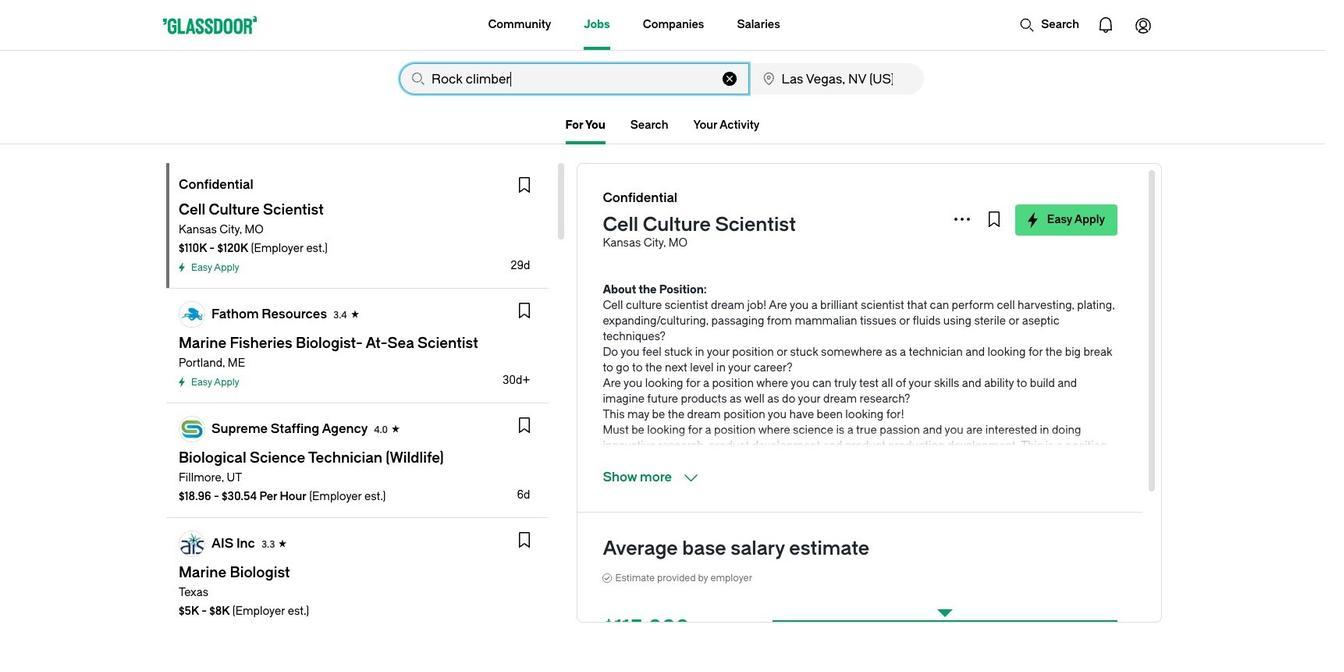 Task type: describe. For each thing, give the bounding box(es) containing it.
fathom resources logo image
[[180, 302, 205, 327]]

1 horizontal spatial lottie animation container image
[[1125, 6, 1163, 44]]

Search keyword field
[[400, 63, 749, 94]]

none field the search location
[[751, 63, 925, 94]]



Task type: locate. For each thing, give the bounding box(es) containing it.
ais inc logo image
[[180, 532, 205, 557]]

clear input image
[[723, 72, 737, 86]]

0 horizontal spatial lottie animation container image
[[1020, 17, 1036, 33]]

jobs list element
[[166, 163, 549, 654]]

None field
[[400, 63, 749, 94], [751, 63, 925, 94], [400, 63, 749, 94]]

lottie animation container image
[[426, 0, 489, 48], [426, 0, 489, 48], [1088, 6, 1125, 44], [1088, 6, 1125, 44], [1125, 6, 1163, 44], [1020, 17, 1036, 33]]

supreme staffing agency logo image
[[180, 417, 205, 442]]

lottie animation container image
[[1125, 6, 1163, 44], [1020, 17, 1036, 33]]

Search location field
[[751, 63, 925, 94]]



Task type: vqa. For each thing, say whether or not it's contained in the screenshot.
1st Fred Hutchinson Cancer Center Logo from the top of the Jobs List "element" at the left of the page
no



